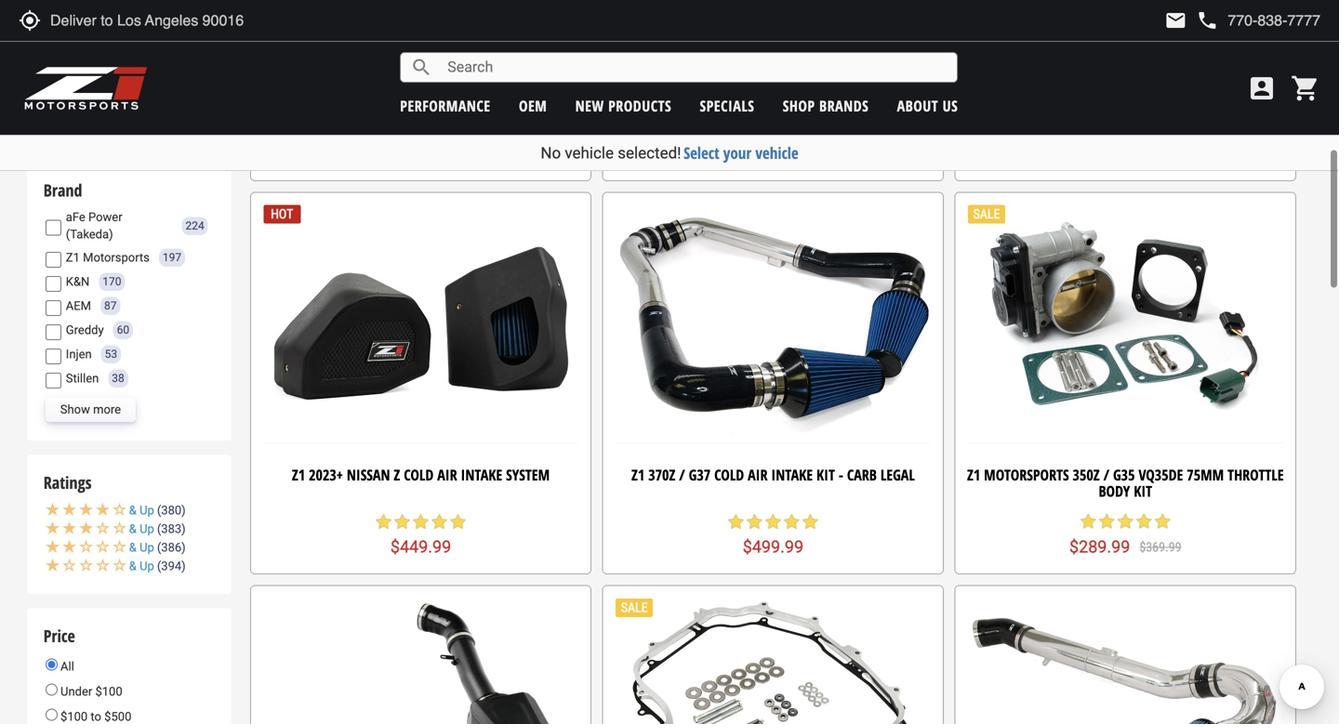 Task type: vqa. For each thing, say whether or not it's contained in the screenshot.
the SALE to the right
no



Task type: locate. For each thing, give the bounding box(es) containing it.
account_box link
[[1243, 74, 1282, 103]]

z1 motorsports 350z / g35 vq35de 75mm throttle body kit
[[968, 465, 1285, 502]]

- inside z1 370z / g37 carbon fiber cold air intake kit - carb legal
[[566, 72, 571, 92]]

intake
[[499, 72, 540, 92], [811, 72, 853, 92], [1210, 72, 1251, 92], [461, 465, 503, 485], [772, 465, 813, 485]]

0 horizontal spatial star star star star star
[[375, 119, 468, 138]]

z1 2023+ nissan z cold air intake system
[[292, 465, 550, 485]]

to
[[91, 711, 101, 724]]

& for & up 394
[[129, 560, 137, 574]]

up down '& up 386' at the bottom left
[[140, 560, 154, 574]]

& down '& up 386' at the bottom left
[[129, 560, 137, 574]]

/ inside the z1 motorsports 350z / g35 vq35de 75mm throttle body kit
[[1104, 465, 1110, 485]]

kit up star star star star star $499.99
[[817, 465, 835, 485]]

1 horizontal spatial vehicle
[[756, 142, 799, 164]]

& up & up 383
[[129, 504, 137, 518]]

& up '& up 386' at the bottom left
[[129, 522, 137, 536]]

1 vertical spatial g37
[[689, 465, 711, 485]]

383
[[161, 522, 182, 536]]

1 fiber from the left
[[406, 72, 438, 92]]

star star star star star $449.99 for cold
[[727, 119, 820, 164]]

motorsports for z1 motorsports 350z / g35 vq35de 75mm throttle body kit
[[985, 465, 1070, 485]]

1 vertical spatial 350z
[[1073, 465, 1100, 485]]

z1 for z1 performance
[[44, 67, 58, 90]]

air up star star star star star $499.99
[[748, 465, 768, 485]]

motorsports inside the z1 motorsports 350z / g35 vq35de 75mm throttle body kit
[[985, 465, 1070, 485]]

0 vertical spatial $100
[[95, 685, 123, 699]]

kit inside z1 370z / g37 carbon fiber cold air intake kit - carb legal
[[544, 72, 562, 92]]

1 horizontal spatial -
[[839, 465, 844, 485]]

cold
[[442, 72, 471, 92], [754, 72, 784, 92], [404, 465, 434, 485], [715, 465, 745, 485]]

kit right body
[[1134, 482, 1153, 502]]

350z inside the z1 motorsports 350z / g35 vq35de 75mm throttle body kit
[[1073, 465, 1100, 485]]

370z inside z1 370z / g37 carbon fiber cold air intake kit - carb legal
[[288, 72, 315, 92]]

/ inside z1 370z / g37 carbon fiber cold air intake kit - carb legal
[[319, 72, 325, 92]]

oem link
[[519, 96, 547, 116]]

air
[[475, 72, 495, 92], [788, 72, 808, 92], [438, 465, 457, 485], [748, 465, 768, 485]]

1 up from the top
[[140, 504, 154, 518]]

body
[[1099, 482, 1131, 502]]

fiber left high
[[1105, 72, 1137, 92]]

& up 394
[[129, 560, 182, 574]]

1 horizontal spatial star star star star star $449.99
[[727, 119, 820, 164]]

carbon left search
[[354, 72, 402, 92]]

fiber inside z1 350z / g35 carbon fiber high flow intake kit - carb legal
[[1105, 72, 1137, 92]]

3 up from the top
[[140, 541, 154, 555]]

& for & up 380
[[129, 504, 137, 518]]

$100 up $500
[[95, 685, 123, 699]]

star star star star star for cold
[[375, 119, 468, 138]]

fiber
[[406, 72, 438, 92], [1105, 72, 1137, 92]]

1 horizontal spatial g35
[[1114, 465, 1136, 485]]

phone
[[1197, 9, 1219, 32]]

z1 for z1 2023+ nissan z cold air intake system
[[292, 465, 305, 485]]

& for & up 386
[[129, 541, 137, 555]]

z1 inside z1 350z / g35 carbon fiber high flow intake kit - carb legal
[[970, 72, 983, 92]]

& up & up 394
[[129, 541, 137, 555]]

star
[[375, 119, 393, 138], [393, 119, 412, 138], [412, 119, 430, 138], [430, 119, 449, 138], [449, 119, 468, 138], [727, 119, 746, 138], [746, 119, 764, 138], [764, 119, 783, 138], [783, 119, 801, 138], [801, 119, 820, 138], [1080, 119, 1098, 138], [1098, 119, 1117, 138], [1117, 119, 1135, 138], [1135, 119, 1154, 138], [1154, 119, 1173, 138], [1080, 513, 1098, 531], [1098, 513, 1117, 531], [1117, 513, 1135, 531], [1135, 513, 1154, 531], [1154, 513, 1173, 531], [375, 513, 393, 532], [393, 513, 412, 532], [412, 513, 430, 532], [430, 513, 449, 532], [449, 513, 468, 532], [727, 513, 746, 532], [746, 513, 764, 532], [764, 513, 783, 532], [783, 513, 801, 532], [801, 513, 820, 532]]

star star star star star down performance
[[375, 119, 468, 138]]

us
[[943, 96, 959, 116]]

legal inside z1 350z / g35 carbon fiber high flow intake kit - carb legal
[[1126, 88, 1160, 108]]

2023+
[[309, 465, 343, 485]]

4 & from the top
[[129, 560, 137, 574]]

224
[[186, 220, 204, 233]]

carbon inside z1 350z / g35 carbon fiber high flow intake kit - carb legal
[[1053, 72, 1101, 92]]

None radio
[[45, 659, 57, 671], [45, 684, 57, 697], [45, 659, 57, 671], [45, 684, 57, 697]]

star star star star star down z1 350z / g35 carbon fiber high flow intake kit - carb legal
[[1080, 119, 1173, 138]]

motorsports up 170
[[83, 251, 150, 265]]

air up performance link
[[475, 72, 495, 92]]

370z for z1 370z / g37 carbon fiber cold air intake kit - carb legal
[[288, 72, 315, 92]]

account_box
[[1248, 74, 1278, 103]]

up
[[140, 504, 154, 518], [140, 522, 154, 536], [140, 541, 154, 555], [140, 560, 154, 574]]

intake right flow
[[1210, 72, 1251, 92]]

star star star star star $449.99
[[727, 119, 820, 164], [375, 513, 468, 557]]

legal inside z1 370z / g37 carbon fiber cold air intake kit - carb legal
[[421, 88, 455, 108]]

up for 386
[[140, 541, 154, 555]]

None radio
[[45, 710, 57, 722]]

370z for z1 370z / g37 cold air intake kit - carb legal
[[649, 465, 676, 485]]

Search search field
[[433, 53, 958, 82]]

legal
[[421, 88, 455, 108], [1126, 88, 1160, 108], [881, 465, 915, 485]]

4 up from the top
[[140, 560, 154, 574]]

$449.99 for air
[[391, 538, 451, 557]]

0 horizontal spatial g37
[[329, 72, 351, 92]]

1 horizontal spatial motorsports
[[985, 465, 1070, 485]]

0 horizontal spatial carbon
[[354, 72, 402, 92]]

2 up from the top
[[140, 522, 154, 536]]

vehicle right your on the top
[[756, 142, 799, 164]]

1 star star star star star from the left
[[375, 119, 468, 138]]

carbon left high
[[1053, 72, 1101, 92]]

350z inside z1 350z / g35 carbon fiber high flow intake kit - carb legal
[[987, 72, 1014, 92]]

z1 for z1 motorsports
[[66, 251, 80, 265]]

-
[[566, 72, 571, 92], [1277, 72, 1282, 92], [839, 465, 844, 485]]

0 vertical spatial motorsports
[[83, 251, 150, 265]]

oem
[[519, 96, 547, 116]]

kit inside z1 350z / g35 carbon fiber high flow intake kit - carb legal
[[1255, 72, 1274, 92]]

1 vertical spatial motorsports
[[985, 465, 1070, 485]]

kit up oem link
[[544, 72, 562, 92]]

kit inside the z1 motorsports 350z / g35 vq35de 75mm throttle body kit
[[1134, 482, 1153, 502]]

None checkbox
[[45, 220, 61, 236], [45, 349, 61, 365], [45, 220, 61, 236], [45, 349, 61, 365]]

z1 q50 / q60 3.0t cold air intake system
[[647, 72, 900, 92]]

z1 for z1 370z / g37 carbon fiber cold air intake kit - carb legal
[[271, 72, 285, 92]]

1 horizontal spatial 370z
[[649, 465, 676, 485]]

1 horizontal spatial 350z
[[1073, 465, 1100, 485]]

0 horizontal spatial 370z
[[288, 72, 315, 92]]

0 vertical spatial star star star star star $449.99
[[727, 119, 820, 164]]

1 vertical spatial 370z
[[649, 465, 676, 485]]

0 horizontal spatial carb
[[387, 88, 417, 108]]

star star star star star $449.99 down 'shop'
[[727, 119, 820, 164]]

z1 products
[[141, 104, 207, 118]]

q50
[[664, 72, 687, 92]]

intake inside z1 350z / g35 carbon fiber high flow intake kit - carb legal
[[1210, 72, 1251, 92]]

$100
[[95, 685, 123, 699], [60, 711, 88, 724]]

0 horizontal spatial vehicle
[[565, 144, 614, 162]]

0 vertical spatial g35
[[1028, 72, 1049, 92]]

vehicle inside no vehicle selected! select your vehicle
[[565, 144, 614, 162]]

carbon
[[354, 72, 402, 92], [1053, 72, 1101, 92]]

motorsports
[[83, 251, 150, 265], [985, 465, 1070, 485]]

injen
[[66, 347, 92, 361]]

0 horizontal spatial 350z
[[987, 72, 1014, 92]]

carb inside z1 350z / g35 carbon fiber high flow intake kit - carb legal
[[1092, 88, 1122, 108]]

shop brands
[[783, 96, 869, 116]]

no vehicle selected! select your vehicle
[[541, 142, 799, 164]]

legal for cold
[[421, 88, 455, 108]]

shopping_cart
[[1291, 74, 1321, 103]]

select your vehicle link
[[684, 142, 799, 164]]

carb for high
[[1092, 88, 1122, 108]]

/ for z1 370z / g37 cold air intake kit - carb legal
[[679, 465, 685, 485]]

new products
[[576, 96, 672, 116]]

1 horizontal spatial star star star star star
[[1080, 119, 1173, 138]]

up up & up 383
[[140, 504, 154, 518]]

g35
[[1028, 72, 1049, 92], [1114, 465, 1136, 485]]

performance link
[[400, 96, 491, 116]]

None checkbox
[[45, 252, 61, 268], [45, 276, 61, 292], [45, 300, 61, 316], [45, 324, 61, 340], [45, 373, 61, 389], [45, 252, 61, 268], [45, 276, 61, 292], [45, 300, 61, 316], [45, 324, 61, 340], [45, 373, 61, 389]]

cold up star star star star star $499.99
[[715, 465, 745, 485]]

0 vertical spatial $449.99
[[743, 144, 804, 164]]

$449.99 down 'shop'
[[743, 144, 804, 164]]

1 vertical spatial star star star star star $449.99
[[375, 513, 468, 557]]

q60
[[700, 72, 723, 92]]

/ inside z1 350z / g35 carbon fiber high flow intake kit - carb legal
[[1018, 72, 1024, 92]]

0 horizontal spatial $100
[[60, 711, 88, 724]]

/
[[319, 72, 325, 92], [690, 72, 696, 92], [1018, 72, 1024, 92], [679, 465, 685, 485], [1104, 465, 1110, 485]]

2 star star star star star from the left
[[1080, 119, 1173, 138]]

0 horizontal spatial star star star star star $449.99
[[375, 513, 468, 557]]

system
[[856, 72, 900, 92], [506, 465, 550, 485]]

3 & from the top
[[129, 541, 137, 555]]

1 vertical spatial $449.99
[[391, 538, 451, 557]]

- inside z1 350z / g35 carbon fiber high flow intake kit - carb legal
[[1277, 72, 1282, 92]]

$100 left to
[[60, 711, 88, 724]]

k&n
[[66, 275, 90, 289]]

1 vertical spatial g35
[[1114, 465, 1136, 485]]

carbon inside z1 370z / g37 carbon fiber cold air intake kit - carb legal
[[354, 72, 402, 92]]

star star star star star
[[375, 119, 468, 138], [1080, 119, 1173, 138]]

370z
[[288, 72, 315, 92], [649, 465, 676, 485]]

1 horizontal spatial $449.99
[[743, 144, 804, 164]]

- for z1 350z / g35 carbon fiber high flow intake kit - carb legal
[[1277, 72, 1282, 92]]

z1 for z1 370z / g37 cold air intake kit - carb legal
[[632, 465, 645, 485]]

products
[[158, 104, 207, 118]]

star star star star star $449.99 down z1 2023+ nissan z cold air intake system
[[375, 513, 468, 557]]

2 horizontal spatial legal
[[1126, 88, 1160, 108]]

2 fiber from the left
[[1105, 72, 1137, 92]]

aem
[[66, 299, 91, 313]]

carb inside z1 370z / g37 carbon fiber cold air intake kit - carb legal
[[387, 88, 417, 108]]

75mm
[[1188, 465, 1225, 485]]

0 vertical spatial 350z
[[987, 72, 1014, 92]]

2 carbon from the left
[[1053, 72, 1101, 92]]

intake up shop brands link
[[811, 72, 853, 92]]

0 vertical spatial system
[[856, 72, 900, 92]]

air inside z1 370z / g37 carbon fiber cold air intake kit - carb legal
[[475, 72, 495, 92]]

2 horizontal spatial -
[[1277, 72, 1282, 92]]

2 & from the top
[[129, 522, 137, 536]]

z1 370z / g37 carbon fiber cold air intake kit - carb legal
[[271, 72, 571, 108]]

kit left 'shopping_cart' link on the right top of page
[[1255, 72, 1274, 92]]

z1
[[44, 67, 58, 90], [271, 72, 285, 92], [647, 72, 660, 92], [970, 72, 983, 92], [141, 104, 155, 118], [66, 251, 80, 265], [292, 465, 305, 485], [632, 465, 645, 485], [968, 465, 981, 485]]

vehicle right no
[[565, 144, 614, 162]]

1 horizontal spatial g37
[[689, 465, 711, 485]]

up up & up 394
[[140, 541, 154, 555]]

intake up oem link
[[499, 72, 540, 92]]

air up 'shop'
[[788, 72, 808, 92]]

motorsports left body
[[985, 465, 1070, 485]]

1 horizontal spatial fiber
[[1105, 72, 1137, 92]]

1 horizontal spatial carbon
[[1053, 72, 1101, 92]]

fiber for high
[[1105, 72, 1137, 92]]

$449.99 down z1 2023+ nissan z cold air intake system
[[391, 538, 451, 557]]

up up '& up 386' at the bottom left
[[140, 522, 154, 536]]

0 horizontal spatial legal
[[421, 88, 455, 108]]

$500
[[104, 711, 132, 724]]

0 horizontal spatial $449.99
[[391, 538, 451, 557]]

g37 for cold
[[689, 465, 711, 485]]

z1 inside the z1 motorsports 350z / g35 vq35de 75mm throttle body kit
[[968, 465, 981, 485]]

/ for z1 350z / g35 carbon fiber high flow intake kit - carb legal
[[1018, 72, 1024, 92]]

z1 inside z1 370z / g37 carbon fiber cold air intake kit - carb legal
[[271, 72, 285, 92]]

kit
[[544, 72, 562, 92], [1255, 72, 1274, 92], [817, 465, 835, 485], [1134, 482, 1153, 502]]

2 horizontal spatial carb
[[1092, 88, 1122, 108]]

all
[[57, 660, 74, 674]]

g37 for carbon
[[329, 72, 351, 92]]

fiber inside z1 370z / g37 carbon fiber cold air intake kit - carb legal
[[406, 72, 438, 92]]

mail link
[[1165, 9, 1188, 32]]

0 horizontal spatial motorsports
[[83, 251, 150, 265]]

$449.99 for cold
[[743, 144, 804, 164]]

intake up star star star star star $499.99
[[772, 465, 813, 485]]

vq35de
[[1139, 465, 1184, 485]]

fiber up performance link
[[406, 72, 438, 92]]

g37
[[329, 72, 351, 92], [689, 465, 711, 485]]

1 & from the top
[[129, 504, 137, 518]]

afe
[[66, 210, 85, 224]]

0 horizontal spatial g35
[[1028, 72, 1049, 92]]

z1 for z1 350z / g35 carbon fiber high flow intake kit - carb legal
[[970, 72, 983, 92]]

z1 motorsports
[[66, 251, 150, 265]]

g37 inside z1 370z / g37 carbon fiber cold air intake kit - carb legal
[[329, 72, 351, 92]]

0 vertical spatial 370z
[[288, 72, 315, 92]]

1 vertical spatial system
[[506, 465, 550, 485]]

0 vertical spatial g37
[[329, 72, 351, 92]]

cold up performance link
[[442, 72, 471, 92]]

star star star star star for high
[[1080, 119, 1173, 138]]

up for 380
[[140, 504, 154, 518]]

0 horizontal spatial fiber
[[406, 72, 438, 92]]

fiber for cold
[[406, 72, 438, 92]]

specials
[[700, 96, 755, 116]]

0 horizontal spatial -
[[566, 72, 571, 92]]

1 carbon from the left
[[354, 72, 402, 92]]

170
[[103, 276, 121, 289]]



Task type: describe. For each thing, give the bounding box(es) containing it.
z1 performance
[[44, 67, 146, 90]]

kit for z1 370z / g37 carbon fiber cold air intake kit - carb legal
[[544, 72, 562, 92]]

brand
[[44, 179, 82, 202]]

new
[[576, 96, 604, 116]]

1 horizontal spatial system
[[856, 72, 900, 92]]

3.0t
[[726, 72, 750, 92]]

motorsports for z1 motorsports
[[83, 251, 150, 265]]

$100 to $500
[[57, 711, 132, 724]]

carb for cold
[[387, 88, 417, 108]]

performance
[[400, 96, 491, 116]]

about us
[[897, 96, 959, 116]]

up for 383
[[140, 522, 154, 536]]

search
[[411, 56, 433, 79]]

$369.99
[[1140, 540, 1182, 555]]

nissan
[[347, 465, 390, 485]]

- for z1 370z / g37 carbon fiber cold air intake kit - carb legal
[[566, 72, 571, 92]]

shop
[[783, 96, 816, 116]]

performance
[[63, 67, 146, 90]]

mail phone
[[1165, 9, 1219, 32]]

up for 394
[[140, 560, 154, 574]]

high
[[1140, 72, 1170, 92]]

60
[[117, 324, 129, 337]]

no
[[541, 144, 561, 162]]

g35 inside the z1 motorsports 350z / g35 vq35de 75mm throttle body kit
[[1114, 465, 1136, 485]]

cold right 3.0t on the right top of page
[[754, 72, 784, 92]]

new products link
[[576, 96, 672, 116]]

394
[[161, 560, 182, 574]]

show more button
[[45, 398, 136, 422]]

throttle
[[1228, 465, 1285, 485]]

38
[[112, 372, 124, 385]]

z1 motorsports logo image
[[23, 65, 148, 112]]

power
[[88, 210, 122, 224]]

& for & up 383
[[129, 522, 137, 536]]

products
[[609, 96, 672, 116]]

show
[[60, 403, 90, 417]]

z
[[394, 465, 400, 485]]

z1 for z1 motorsports 350z / g35 vq35de 75mm throttle body kit
[[968, 465, 981, 485]]

cold inside z1 370z / g37 carbon fiber cold air intake kit - carb legal
[[442, 72, 471, 92]]

star star star star star $499.99
[[727, 513, 820, 557]]

mail
[[1165, 9, 1188, 32]]

under
[[60, 685, 92, 699]]

z1 370z / g37 cold air intake kit - carb legal
[[632, 465, 915, 485]]

/ for z1 q50 / q60 3.0t cold air intake system
[[690, 72, 696, 92]]

more
[[93, 403, 121, 417]]

carbon for g37
[[354, 72, 402, 92]]

cold right z
[[404, 465, 434, 485]]

g35 inside z1 350z / g35 carbon fiber high flow intake kit - carb legal
[[1028, 72, 1049, 92]]

specials link
[[700, 96, 755, 116]]

1 horizontal spatial carb
[[848, 465, 877, 485]]

select
[[684, 142, 720, 164]]

shopping_cart link
[[1287, 74, 1321, 103]]

legal for high
[[1126, 88, 1160, 108]]

your
[[724, 142, 752, 164]]

z1 for z1 q50 / q60 3.0t cold air intake system
[[647, 72, 660, 92]]

kit for z1 350z / g35 carbon fiber high flow intake kit - carb legal
[[1255, 72, 1274, 92]]

air right z
[[438, 465, 457, 485]]

1 horizontal spatial legal
[[881, 465, 915, 485]]

& up 383
[[129, 522, 182, 536]]

& up 380
[[129, 504, 182, 518]]

z1 350z / g35 carbon fiber high flow intake kit - carb legal
[[970, 72, 1282, 108]]

under  $100
[[57, 685, 123, 699]]

phone link
[[1197, 9, 1321, 32]]

kit for z1 motorsports 350z / g35 vq35de 75mm throttle body kit
[[1134, 482, 1153, 502]]

z1 for z1 products
[[141, 104, 155, 118]]

carbon for g35
[[1053, 72, 1101, 92]]

/ for z1 370z / g37 carbon fiber cold air intake kit - carb legal
[[319, 72, 325, 92]]

about
[[897, 96, 939, 116]]

1 horizontal spatial $100
[[95, 685, 123, 699]]

1 vertical spatial $100
[[60, 711, 88, 724]]

$289.99
[[1070, 538, 1131, 557]]

& up 386
[[129, 541, 182, 555]]

show more
[[60, 403, 121, 417]]

intake right z
[[461, 465, 503, 485]]

star star star star star $289.99 $369.99
[[1070, 513, 1182, 557]]

price
[[44, 625, 75, 648]]

about us link
[[897, 96, 959, 116]]

53
[[105, 348, 117, 361]]

star star star star star $449.99 for air
[[375, 513, 468, 557]]

selected!
[[618, 144, 682, 162]]

intake inside z1 370z / g37 carbon fiber cold air intake kit - carb legal
[[499, 72, 540, 92]]

197
[[163, 251, 182, 264]]

my_location
[[19, 9, 41, 32]]

87
[[104, 300, 117, 313]]

$499.99
[[743, 538, 804, 557]]

greddy
[[66, 323, 104, 337]]

flow
[[1173, 72, 1206, 92]]

0 horizontal spatial system
[[506, 465, 550, 485]]

(takeda)
[[66, 228, 113, 242]]

380
[[161, 504, 182, 518]]

ratings
[[44, 472, 92, 494]]

afe power (takeda)
[[66, 210, 122, 242]]

shop brands link
[[783, 96, 869, 116]]

386
[[161, 541, 182, 555]]

brands
[[820, 96, 869, 116]]

stillen
[[66, 372, 99, 386]]



